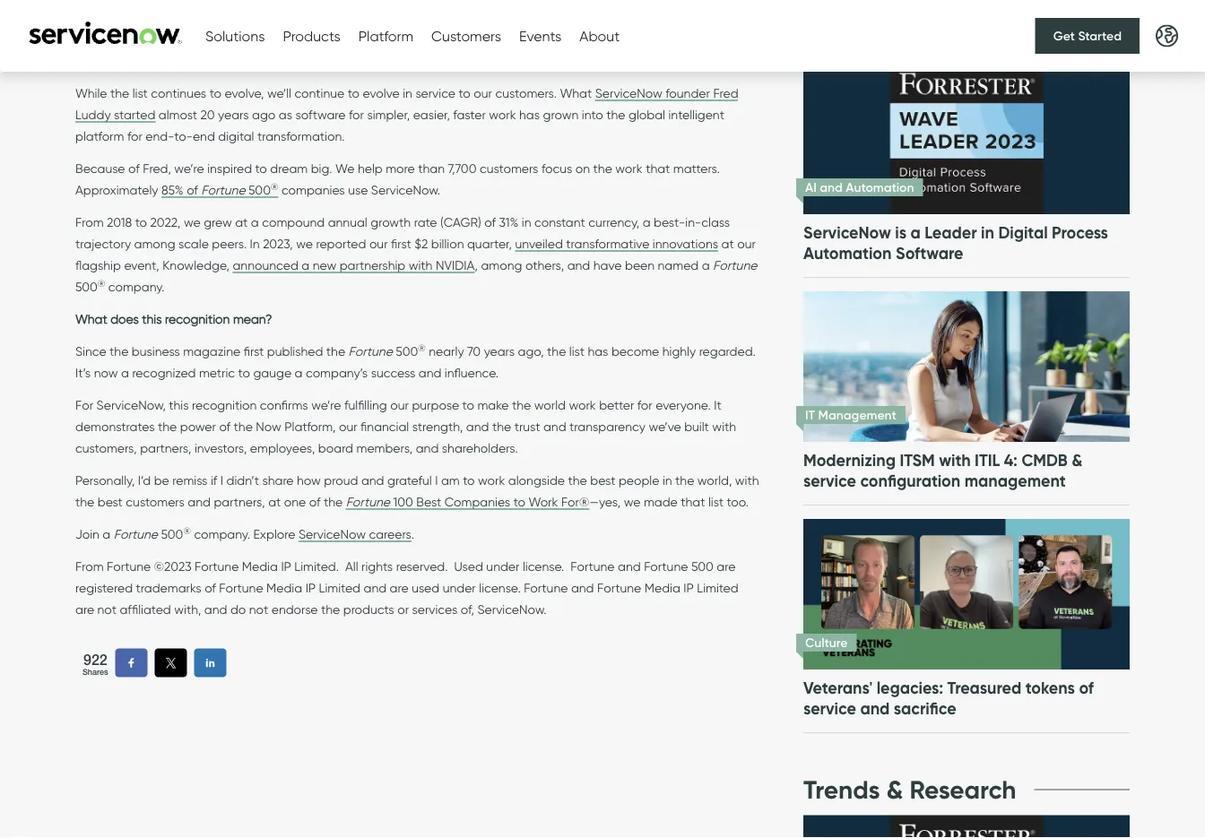 Task type: locate. For each thing, give the bounding box(es) containing it.
1 horizontal spatial list
[[570, 344, 585, 359]]

1 vertical spatial this
[[169, 398, 189, 413]]

best-
[[654, 215, 686, 230]]

celebrating veterans: three veteran employees at servicenow image
[[801, 501, 1134, 688]]

1 not from the left
[[97, 602, 117, 617]]

1 vertical spatial what
[[75, 311, 107, 327]]

big.
[[311, 161, 332, 176]]

our right innovations
[[738, 236, 756, 251]]

0 horizontal spatial customers
[[126, 494, 185, 510]]

get started link
[[1036, 18, 1140, 54]]

management
[[965, 471, 1067, 491]]

of up the investors,
[[219, 419, 231, 434]]

® inside 85% of fortune 500 ® companies use servicenow.
[[271, 181, 279, 192]]

1 horizontal spatial at
[[268, 494, 281, 510]]

0 vertical spatial &
[[1072, 450, 1083, 471]]

luddy
[[75, 107, 111, 122]]

among down 2022,
[[134, 236, 175, 251]]

for®
[[562, 494, 590, 510]]

1 horizontal spatial customers
[[480, 161, 539, 176]]

1 vertical spatial we're
[[311, 398, 341, 413]]

1 vertical spatial we
[[296, 236, 313, 251]]

0 horizontal spatial has
[[520, 107, 540, 122]]

among inside from 2018 to 2022, we grew at a compound annual growth rate (cagr) of 31% in constant currency, a best-in-class trajectory among scale peers. in 2023, we reported our first $2 billion quarter,
[[134, 236, 175, 251]]

and down world
[[544, 419, 567, 434]]

® down dream
[[271, 181, 279, 192]]

2023,
[[263, 236, 293, 251]]

been
[[625, 258, 655, 273]]

our up financial
[[390, 398, 409, 413]]

0 horizontal spatial what
[[75, 311, 107, 327]]

list
[[133, 85, 148, 101], [570, 344, 585, 359], [709, 494, 724, 510]]

1 horizontal spatial ip
[[306, 581, 316, 596]]

from for from fortune ©2023 fortune media ip limited.  all rights reserved.  used under license.  fortune and fortune 500 are registered trademarks of fortune media ip limited and are used under license. fortune and fortune media ip limited are not affiliated with, and do not endorse the products or services of, servicenow.
[[75, 559, 104, 574]]

0 vertical spatial years
[[218, 107, 249, 122]]

2 vertical spatial at
[[268, 494, 281, 510]]

® inside announced a new partnership with nvidia , among others, and have been named a fortune 500 ® company.
[[98, 278, 105, 289]]

recognized
[[132, 365, 196, 381]]

0 vertical spatial has
[[520, 107, 540, 122]]

that down world,
[[681, 494, 706, 510]]

metric
[[199, 365, 235, 381]]

1 horizontal spatial has
[[588, 344, 609, 359]]

2 vertical spatial servicenow
[[299, 527, 366, 542]]

0 horizontal spatial servicenow
[[299, 527, 366, 542]]

a right is
[[911, 222, 921, 243]]

1 horizontal spatial best
[[591, 473, 616, 488]]

to left evolve
[[348, 85, 360, 101]]

first left the $2
[[391, 236, 412, 251]]

momentum
[[100, 53, 165, 68]]

customers button
[[432, 27, 501, 45]]

& right trends
[[887, 774, 904, 806]]

for down while the list continues to evolve, we'll continue to evolve in service to our customers. what
[[349, 107, 364, 122]]

servicenow. down the license.
[[478, 602, 547, 617]]

1 vertical spatial automation
[[804, 243, 892, 263]]

1 vertical spatial under
[[443, 581, 476, 596]]

2 horizontal spatial at
[[722, 236, 735, 251]]

0 horizontal spatial first
[[244, 344, 264, 359]]

are up the or
[[390, 581, 409, 596]]

the right on
[[594, 161, 613, 176]]

media
[[242, 559, 278, 574], [267, 581, 302, 596], [645, 581, 681, 596]]

of left fred,
[[128, 161, 140, 176]]

are down the registered
[[75, 602, 94, 617]]

the
[[110, 85, 129, 101], [607, 107, 626, 122], [594, 161, 613, 176], [110, 344, 129, 359], [326, 344, 345, 359], [547, 344, 566, 359], [512, 398, 531, 413], [158, 419, 177, 434], [234, 419, 253, 434], [492, 419, 512, 434], [568, 473, 587, 488], [676, 473, 695, 488], [75, 494, 94, 510], [324, 494, 343, 510], [321, 602, 340, 617]]

0 vertical spatial for
[[349, 107, 364, 122]]

1 horizontal spatial among
[[481, 258, 523, 273]]

platform,
[[285, 419, 336, 434]]

has inside the nearly 70 years ago, the list has become highly regarded. it's now a recognized metric to gauge a company's success and influence.
[[588, 344, 609, 359]]

0 vertical spatial service
[[416, 85, 456, 101]]

not down the registered
[[97, 602, 117, 617]]

in inside servicenow is a leader in digital process automation software
[[982, 222, 995, 243]]

software
[[896, 243, 964, 263]]

list down world,
[[709, 494, 724, 510]]

0 horizontal spatial not
[[97, 602, 117, 617]]

started
[[1079, 28, 1122, 44]]

0 horizontal spatial that
[[646, 161, 671, 176]]

work
[[529, 494, 558, 510]]

0 vertical spatial what
[[560, 85, 592, 101]]

company. inside join a fortune 500 ® company. explore servicenow careers .
[[194, 527, 250, 542]]

1 horizontal spatial what
[[560, 85, 592, 101]]

we down compound
[[296, 236, 313, 251]]

that left matters.
[[646, 161, 671, 176]]

this right does at the left top of the page
[[142, 311, 162, 327]]

1 horizontal spatial servicenow
[[595, 85, 663, 101]]

1 vertical spatial company.
[[194, 527, 250, 542]]

1 horizontal spatial limited
[[697, 581, 739, 596]]

not right do
[[249, 602, 268, 617]]

0 horizontal spatial servicenow.
[[371, 182, 440, 198]]

0 vertical spatial are
[[717, 559, 736, 574]]

companies
[[445, 494, 511, 510]]

has left become
[[588, 344, 609, 359]]

2 vertical spatial for
[[638, 398, 653, 413]]

a inside join a fortune 500 ® company. explore servicenow careers .
[[103, 527, 111, 542]]

0 horizontal spatial among
[[134, 236, 175, 251]]

service down veterans' at the bottom right of the page
[[804, 699, 857, 719]]

500 up the ©2023
[[161, 527, 183, 542]]

new
[[313, 258, 337, 273]]

2 horizontal spatial for
[[638, 398, 653, 413]]

products
[[343, 602, 395, 617]]

years up the digital
[[218, 107, 249, 122]]

shareholders.
[[442, 441, 518, 456]]

2 horizontal spatial servicenow
[[804, 222, 892, 243]]

1 vertical spatial best
[[98, 494, 123, 510]]

0 horizontal spatial limited
[[319, 581, 361, 596]]

careers
[[369, 527, 412, 542]]

facebook sharing button image
[[124, 656, 139, 671]]

partners, inside for servicenow, this recognition confirms we're fulfilling our purpose to make the world work better for everyone. it demonstrates the power of the now platform, our financial strength, and the trust and transparency we've built with customers, partners, investors, employees, board members, and shareholders.
[[140, 441, 191, 456]]

85%
[[161, 182, 184, 198]]

with
[[409, 258, 433, 273], [713, 419, 737, 434], [939, 450, 971, 471], [736, 473, 759, 488]]

1 vertical spatial from
[[75, 559, 104, 574]]

now
[[94, 365, 118, 381]]

innovations
[[653, 236, 719, 251]]

1 vertical spatial has
[[588, 344, 609, 359]]

recognition down metric
[[192, 398, 257, 413]]

1 horizontal spatial this
[[169, 398, 189, 413]]

and right the ai
[[820, 179, 843, 195]]

years inside the nearly 70 years ago, the list has become highly regarded. it's now a recognized metric to gauge a company's success and influence.
[[484, 344, 515, 359]]

in
[[250, 236, 260, 251]]

a right join
[[103, 527, 111, 542]]

under up of,
[[443, 581, 476, 596]]

0 horizontal spatial for
[[127, 128, 142, 144]]

servicenow up global
[[595, 85, 663, 101]]

to right 'am'
[[463, 473, 475, 488]]

for servicenow, this recognition confirms we're fulfilling our purpose to make the world work better for everyone. it demonstrates the power of the now platform, our financial strength, and the trust and transparency we've built with customers, partners, investors, employees, board members, and shareholders.
[[75, 398, 737, 456]]

in-
[[686, 215, 702, 230]]

0 horizontal spatial we
[[184, 215, 201, 230]]

years for end
[[218, 107, 249, 122]]

first inside from 2018 to 2022, we grew at a compound annual growth rate (cagr) of 31% in constant currency, a best-in-class trajectory among scale peers. in 2023, we reported our first $2 billion quarter,
[[391, 236, 412, 251]]

0 horizontal spatial i
[[221, 473, 223, 488]]

to right 2018
[[135, 215, 147, 230]]

0 horizontal spatial partners,
[[140, 441, 191, 456]]

members,
[[357, 441, 413, 456]]

reported
[[316, 236, 366, 251]]

1 vertical spatial are
[[390, 581, 409, 596]]

with inside for servicenow, this recognition confirms we're fulfilling our purpose to make the world work better for everyone. it demonstrates the power of the now platform, our financial strength, and the trust and transparency we've built with customers, partners, investors, employees, board members, and shareholders.
[[713, 419, 737, 434]]

best up —yes,
[[591, 473, 616, 488]]

1 vertical spatial at
[[722, 236, 735, 251]]

company. left explore
[[194, 527, 250, 542]]

from up the registered
[[75, 559, 104, 574]]

servicenow
[[595, 85, 663, 101], [804, 222, 892, 243], [299, 527, 366, 542]]

of inside the personally, i'd be remiss if i didn't share how proud and grateful i am to work alongside the best people in the world, with the best customers and partners, at one of the
[[309, 494, 321, 510]]

culture
[[806, 635, 848, 651]]

1 horizontal spatial servicenow.
[[478, 602, 547, 617]]

2 from from the top
[[75, 559, 104, 574]]

inspired
[[207, 161, 252, 176]]

servicenow inside servicenow is a leader in digital process automation software
[[804, 222, 892, 243]]

company. inside announced a new partnership with nvidia , among others, and have been named a fortune 500 ® company.
[[108, 279, 165, 294]]

legacies:
[[877, 678, 944, 698]]

trademarks
[[136, 581, 202, 596]]

in inside from 2018 to 2022, we grew at a compound annual growth rate (cagr) of 31% in constant currency, a best-in-class trajectory among scale peers. in 2023, we reported our first $2 billion quarter,
[[522, 215, 532, 230]]

0 horizontal spatial list
[[133, 85, 148, 101]]

85% of fortune 500 ® companies use servicenow.
[[161, 181, 440, 198]]

our inside from 2018 to 2022, we grew at a compound annual growth rate (cagr) of 31% in constant currency, a best-in-class trajectory among scale peers. in 2023, we reported our first $2 billion quarter,
[[370, 236, 388, 251]]

years inside almost 20 years ago as software for simpler, easier, faster work has grown into the global intelligent platform for end-to-end digital transformation.
[[218, 107, 249, 122]]

software
[[296, 107, 346, 122]]

servicenow. down more
[[371, 182, 440, 198]]

0 vertical spatial servicenow
[[595, 85, 663, 101]]

our up partnership
[[370, 236, 388, 251]]

of
[[128, 161, 140, 176], [187, 182, 198, 198], [485, 215, 496, 230], [219, 419, 231, 434], [309, 494, 321, 510], [205, 581, 216, 596], [1080, 678, 1094, 698]]

continues down solutions
[[168, 53, 224, 68]]

explore
[[253, 527, 296, 542]]

this inside for servicenow, this recognition confirms we're fulfilling our purpose to make the world work better for everyone. it demonstrates the power of the now platform, our financial strength, and the trust and transparency we've built with customers, partners, investors, employees, board members, and shareholders.
[[169, 398, 189, 413]]

to left dream
[[255, 161, 267, 176]]

digital
[[218, 128, 254, 144]]

trust
[[515, 419, 540, 434]]

1 horizontal spatial we're
[[311, 398, 341, 413]]

personally,
[[75, 473, 135, 488]]

1 horizontal spatial are
[[390, 581, 409, 596]]

1 from from the top
[[75, 215, 104, 230]]

to
[[210, 85, 222, 101], [348, 85, 360, 101], [459, 85, 471, 101], [255, 161, 267, 176], [135, 215, 147, 230], [238, 365, 250, 381], [463, 398, 475, 413], [463, 473, 475, 488], [514, 494, 526, 510]]

2 vertical spatial we
[[624, 494, 641, 510]]

for
[[75, 398, 93, 413]]

partners, inside the personally, i'd be remiss if i didn't share how proud and grateful i am to work alongside the best people in the world, with the best customers and partners, at one of the
[[214, 494, 265, 510]]

0 vertical spatial from
[[75, 215, 104, 230]]

1 vertical spatial service
[[804, 471, 857, 491]]

1 horizontal spatial partners,
[[214, 494, 265, 510]]

7,700
[[448, 161, 477, 176]]

others,
[[526, 258, 564, 273]]

customers inside because of fred, we're inspired to dream big. we help more than 7,700 customers focus on the work that matters. approximately
[[480, 161, 539, 176]]

list right ago, on the top left
[[570, 344, 585, 359]]

,
[[475, 258, 478, 273]]

0 horizontal spatial under
[[443, 581, 476, 596]]

of right one
[[309, 494, 321, 510]]

everyone.
[[656, 398, 711, 413]]

0 horizontal spatial we're
[[174, 161, 204, 176]]

0 horizontal spatial this
[[142, 311, 162, 327]]

fred,
[[143, 161, 171, 176]]

the up the company's
[[326, 344, 345, 359]]

of inside 85% of fortune 500 ® companies use servicenow.
[[187, 182, 198, 198]]

rights
[[362, 559, 393, 574]]

a right the now
[[121, 365, 129, 381]]

of right trademarks
[[205, 581, 216, 596]]

am
[[441, 473, 460, 488]]

the left power
[[158, 419, 177, 434]]

this for does
[[142, 311, 162, 327]]

and inside veterans' legacies: treasured tokens of service and sacrifice
[[861, 699, 890, 719]]

customers down be
[[126, 494, 185, 510]]

servicenow down ai and automation at the right of page
[[804, 222, 892, 243]]

we're up 85%
[[174, 161, 204, 176]]

and inside announced a new partnership with nvidia , among others, and have been named a fortune 500 ® company.
[[568, 258, 591, 273]]

1 vertical spatial years
[[484, 344, 515, 359]]

1 vertical spatial servicenow
[[804, 222, 892, 243]]

get
[[1054, 28, 1076, 44]]

rate
[[414, 215, 437, 230]]

100
[[393, 494, 413, 510]]

work inside the personally, i'd be remiss if i didn't share how proud and grateful i am to work alongside the best people in the world, with the best customers and partners, at one of the
[[478, 473, 505, 488]]

1 horizontal spatial company.
[[194, 527, 250, 542]]

2 horizontal spatial ip
[[684, 581, 694, 596]]

2 vertical spatial are
[[75, 602, 94, 617]]

® down flagship
[[98, 278, 105, 289]]

with left itil
[[939, 450, 971, 471]]

0 vertical spatial first
[[391, 236, 412, 251]]

0 horizontal spatial ip
[[281, 559, 291, 574]]

from inside from fortune ©2023 fortune media ip limited.  all rights reserved.  used under license.  fortune and fortune 500 are registered trademarks of fortune media ip limited and are used under license. fortune and fortune media ip limited are not affiliated with, and do not endorse the products or services of, servicenow.
[[75, 559, 104, 574]]

® inside join a fortune 500 ® company. explore servicenow careers .
[[183, 525, 191, 536]]

it
[[806, 407, 816, 423]]

annual
[[328, 215, 368, 230]]

servicenow,
[[97, 398, 166, 413]]

research
[[910, 774, 1017, 806]]

0 vertical spatial this
[[142, 311, 162, 327]]

used
[[412, 581, 440, 596]]

of inside veterans' legacies: treasured tokens of service and sacrifice
[[1080, 678, 1094, 698]]

service down the modernizing
[[804, 471, 857, 491]]

it's
[[75, 365, 91, 381]]

2 not from the left
[[249, 602, 268, 617]]

solutions button
[[205, 27, 265, 45]]

we're up platform,
[[311, 398, 341, 413]]

to inside from 2018 to 2022, we grew at a compound annual growth rate (cagr) of 31% in constant currency, a best-in-class trajectory among scale peers. in 2023, we reported our first $2 billion quarter,
[[135, 215, 147, 230]]

1 horizontal spatial years
[[484, 344, 515, 359]]

at left one
[[268, 494, 281, 510]]

0 vertical spatial at
[[235, 215, 248, 230]]

are
[[717, 559, 736, 574], [390, 581, 409, 596], [75, 602, 94, 617]]

work
[[489, 107, 516, 122], [616, 161, 643, 176], [569, 398, 596, 413], [478, 473, 505, 488]]

continues up almost
[[151, 85, 207, 101]]

partners, down didn't
[[214, 494, 265, 510]]

the right endorse
[[321, 602, 340, 617]]

1 vertical spatial &
[[887, 774, 904, 806]]

0 vertical spatial among
[[134, 236, 175, 251]]

automation down ai and automation at the right of page
[[804, 243, 892, 263]]

with down the $2
[[409, 258, 433, 273]]

0 vertical spatial under
[[487, 559, 520, 574]]

started
[[114, 107, 155, 122]]

0 vertical spatial we're
[[174, 161, 204, 176]]

of inside for servicenow, this recognition confirms we're fulfilling our purpose to make the world work better for everyone. it demonstrates the power of the now platform, our financial strength, and the trust and transparency we've built with customers, partners, investors, employees, board members, and shareholders.
[[219, 419, 231, 434]]

0 vertical spatial automation
[[846, 179, 915, 195]]

the right into
[[607, 107, 626, 122]]

0 horizontal spatial best
[[98, 494, 123, 510]]

2 vertical spatial service
[[804, 699, 857, 719]]

1 horizontal spatial i
[[435, 473, 438, 488]]

a right named
[[702, 258, 710, 273]]

if
[[211, 473, 217, 488]]

the right ago, on the top left
[[547, 344, 566, 359]]

are down too.
[[717, 559, 736, 574]]

0 horizontal spatial &
[[887, 774, 904, 806]]

work right world
[[569, 398, 596, 413]]

success
[[371, 365, 416, 381]]

servicenow up all
[[299, 527, 366, 542]]

automation
[[846, 179, 915, 195], [804, 243, 892, 263]]

has inside almost 20 years ago as software for simpler, easier, faster work has grown into the global intelligent platform for end-to-end digital transformation.
[[520, 107, 540, 122]]

fortune inside 85% of fortune 500 ® companies use servicenow.
[[201, 182, 245, 198]]

0 vertical spatial that
[[646, 161, 671, 176]]

(cagr)
[[441, 215, 482, 230]]

servicenow inside servicenow founder fred luddy started
[[595, 85, 663, 101]]

500 up success
[[396, 344, 418, 359]]

® left nearly
[[418, 342, 426, 353]]

1 i from the left
[[221, 473, 223, 488]]

announced
[[233, 258, 299, 273]]

company. down the 'event,'
[[108, 279, 165, 294]]

recognition inside for servicenow, this recognition confirms we're fulfilling our purpose to make the world work better for everyone. it demonstrates the power of the now platform, our financial strength, and the trust and transparency we've built with customers, partners, investors, employees, board members, and shareholders.
[[192, 398, 257, 413]]

among inside announced a new partnership with nvidia , among others, and have been named a fortune 500 ® company.
[[481, 258, 523, 273]]

platform
[[75, 128, 124, 144]]

configuration
[[861, 471, 961, 491]]

in left digital
[[982, 222, 995, 243]]

1 vertical spatial list
[[570, 344, 585, 359]]

to down the since the business magazine first published the fortune 500 ®
[[238, 365, 250, 381]]

partners, up be
[[140, 441, 191, 456]]

1 vertical spatial first
[[244, 344, 264, 359]]

.
[[412, 527, 414, 542]]

we've
[[649, 419, 682, 434]]

0 vertical spatial recognition
[[165, 311, 230, 327]]

fortune inside announced a new partnership with nvidia , among others, and have been named a fortune 500 ® company.
[[713, 258, 758, 273]]

0 vertical spatial customers
[[480, 161, 539, 176]]

at right grew
[[235, 215, 248, 230]]

services
[[412, 602, 458, 617]]

we're inside because of fred, we're inspired to dream big. we help more than 7,700 customers focus on the work that matters. approximately
[[174, 161, 204, 176]]

& right cmdb
[[1072, 450, 1083, 471]]

and left do
[[204, 602, 227, 617]]

the inside because of fred, we're inspired to dream big. we help more than 7,700 customers focus on the work that matters. approximately
[[594, 161, 613, 176]]

work inside for servicenow, this recognition confirms we're fulfilling our purpose to make the world work better for everyone. it demonstrates the power of the now platform, our financial strength, and the trust and transparency we've built with customers, partners, investors, employees, board members, and shareholders.
[[569, 398, 596, 413]]

0 vertical spatial we
[[184, 215, 201, 230]]

0 horizontal spatial company.
[[108, 279, 165, 294]]

the left world,
[[676, 473, 695, 488]]

from up "trajectory"
[[75, 215, 104, 230]]

0 horizontal spatial years
[[218, 107, 249, 122]]

from inside from 2018 to 2022, we grew at a compound annual growth rate (cagr) of 31% in constant currency, a best-in-class trajectory among scale peers. in 2023, we reported our first $2 billion quarter,
[[75, 215, 104, 230]]

media down made at the right bottom
[[645, 581, 681, 596]]

at inside the at our flagship event, knowledge,
[[722, 236, 735, 251]]

2 horizontal spatial list
[[709, 494, 724, 510]]

our up faster
[[474, 85, 493, 101]]

be
[[154, 473, 169, 488]]

that inside because of fred, we're inspired to dream big. we help more than 7,700 customers focus on the work that matters. approximately
[[646, 161, 671, 176]]

0 vertical spatial list
[[133, 85, 148, 101]]

too.
[[727, 494, 749, 510]]

first inside the since the business magazine first published the fortune 500 ®
[[244, 344, 264, 359]]

media up endorse
[[267, 581, 302, 596]]

cmdb
[[1022, 450, 1068, 471]]

service
[[416, 85, 456, 101], [804, 471, 857, 491], [804, 699, 857, 719]]

1 horizontal spatial not
[[249, 602, 268, 617]]

of right 85%
[[187, 182, 198, 198]]

this for servicenow,
[[169, 398, 189, 413]]

service up easier,
[[416, 85, 456, 101]]

of inside because of fred, we're inspired to dream big. we help more than 7,700 customers focus on the work that matters. approximately
[[128, 161, 140, 176]]

under
[[487, 559, 520, 574], [443, 581, 476, 596]]

customers right 7,700
[[480, 161, 539, 176]]

® up the ©2023
[[183, 525, 191, 536]]



Task type: describe. For each thing, give the bounding box(es) containing it.
the up started
[[110, 85, 129, 101]]

about button
[[580, 27, 620, 45]]

and down —yes,
[[618, 559, 641, 574]]

list inside the nearly 70 years ago, the list has become highly regarded. it's now a recognized metric to gauge a company's success and influence.
[[570, 344, 585, 359]]

1 horizontal spatial we
[[296, 236, 313, 251]]

2022,
[[150, 215, 181, 230]]

modernizing itsm with itil 4: cmdb & service configuration management
[[804, 450, 1083, 491]]

to inside the personally, i'd be remiss if i didn't share how proud and grateful i am to work alongside the best people in the world, with the best customers and partners, at one of the
[[463, 473, 475, 488]]

it management
[[806, 407, 897, 423]]

the down make
[[492, 419, 512, 434]]

servicenow. inside 85% of fortune 500 ® companies use servicenow.
[[371, 182, 440, 198]]

years for influence.
[[484, 344, 515, 359]]

of inside from 2018 to 2022, we grew at a compound annual growth rate (cagr) of 31% in constant currency, a best-in-class trajectory among scale peers. in 2023, we reported our first $2 billion quarter,
[[485, 215, 496, 230]]

faster
[[453, 107, 486, 122]]

to up faster
[[459, 85, 471, 101]]

the inside the nearly 70 years ago, the list has become highly regarded. it's now a recognized metric to gauge a company's success and influence.
[[547, 344, 566, 359]]

personally, i'd be remiss if i didn't share how proud and grateful i am to work alongside the best people in the world, with the best customers and partners, at one of the
[[75, 473, 759, 510]]

fortune inside the since the business magazine first published the fortune 500 ®
[[349, 344, 393, 359]]

named
[[658, 258, 699, 273]]

make
[[478, 398, 509, 413]]

grown
[[543, 107, 579, 122]]

proud
[[324, 473, 358, 488]]

1 vertical spatial for
[[127, 128, 142, 144]]

grateful
[[388, 473, 432, 488]]

events button
[[519, 27, 562, 45]]

a left new
[[302, 258, 310, 273]]

to left the work
[[514, 494, 526, 510]]

the down proud at the bottom left
[[324, 494, 343, 510]]

servicenow inside join a fortune 500 ® company. explore servicenow careers .
[[299, 527, 366, 542]]

500 inside from fortune ©2023 fortune media ip limited.  all rights reserved.  used under license.  fortune and fortune 500 are registered trademarks of fortune media ip limited and are used under license. fortune and fortune media ip limited are not affiliated with, and do not endorse the products or services of, servicenow.
[[692, 559, 714, 574]]

twitter sharing button image
[[164, 656, 178, 671]]

linkedin sharing button image
[[203, 656, 218, 671]]

how
[[297, 473, 321, 488]]

board
[[318, 441, 354, 456]]

1 vertical spatial continues
[[151, 85, 207, 101]]

0 horizontal spatial are
[[75, 602, 94, 617]]

servicenow for founder
[[595, 85, 663, 101]]

the down 'personally,'
[[75, 494, 94, 510]]

better
[[599, 398, 635, 413]]

and down the remiss
[[188, 494, 211, 510]]

end
[[193, 128, 215, 144]]

media down explore
[[242, 559, 278, 574]]

at inside from 2018 to 2022, we grew at a compound annual growth rate (cagr) of 31% in constant currency, a best-in-class trajectory among scale peers. in 2023, we reported our first $2 billion quarter,
[[235, 215, 248, 230]]

1 horizontal spatial for
[[349, 107, 364, 122]]

peers.
[[212, 236, 247, 251]]

and down strength,
[[416, 441, 439, 456]]

affiliated
[[120, 602, 171, 617]]

the up "trust"
[[512, 398, 531, 413]]

because
[[75, 161, 125, 176]]

2 i from the left
[[435, 473, 438, 488]]

confirms
[[260, 398, 308, 413]]

forrester wave leader 2023: digital process automation software image
[[801, 45, 1134, 233]]

of inside from fortune ©2023 fortune media ip limited.  all rights reserved.  used under license.  fortune and fortune 500 are registered trademarks of fortune media ip limited and are used under license. fortune and fortune media ip limited are not affiliated with, and do not endorse the products or services of, servicenow.
[[205, 581, 216, 596]]

1 limited from the left
[[319, 581, 361, 596]]

a inside servicenow is a leader in digital process automation software
[[911, 222, 921, 243]]

servicenow for is
[[804, 222, 892, 243]]

founder
[[666, 85, 710, 101]]

investors,
[[195, 441, 247, 456]]

almost
[[159, 107, 197, 122]]

service inside veterans' legacies: treasured tokens of service and sacrifice
[[804, 699, 857, 719]]

1 vertical spatial that
[[681, 494, 706, 510]]

the inside almost 20 years ago as software for simpler, easier, faster work has grown into the global intelligent platform for end-to-end digital transformation.
[[607, 107, 626, 122]]

one
[[284, 494, 306, 510]]

since
[[75, 344, 106, 359]]

platform button
[[359, 27, 414, 45]]

trends
[[804, 774, 881, 806]]

fortune inside join a fortune 500 ® company. explore servicenow careers .
[[114, 527, 158, 542]]

knowledge,
[[163, 258, 230, 273]]

a left the best-
[[643, 215, 651, 230]]

quarter,
[[467, 236, 512, 251]]

billion
[[431, 236, 464, 251]]

2 horizontal spatial are
[[717, 559, 736, 574]]

modernizing
[[804, 450, 896, 471]]

flagship
[[75, 258, 121, 273]]

500 inside 85% of fortune 500 ® companies use servicenow.
[[249, 182, 271, 198]]

a up the in
[[251, 215, 259, 230]]

itil
[[975, 450, 1000, 471]]

& inside modernizing itsm with itil 4: cmdb & service configuration management
[[1072, 450, 1083, 471]]

digital
[[999, 222, 1048, 243]]

at our flagship event, knowledge,
[[75, 236, 756, 273]]

itsm
[[900, 450, 935, 471]]

and right proud at the bottom left
[[361, 473, 384, 488]]

remiss
[[172, 473, 208, 488]]

have
[[594, 258, 622, 273]]

transformative
[[566, 236, 650, 251]]

customers.
[[496, 85, 557, 101]]

—yes,
[[590, 494, 621, 510]]

2 horizontal spatial we
[[624, 494, 641, 510]]

trends & research
[[804, 774, 1017, 806]]

with inside modernizing itsm with itil 4: cmdb & service configuration management
[[939, 450, 971, 471]]

get started
[[1054, 28, 1122, 44]]

31%
[[499, 215, 519, 230]]

our up board
[[339, 419, 358, 434]]

® inside the since the business magazine first published the fortune 500 ®
[[418, 342, 426, 353]]

financial
[[361, 419, 409, 434]]

evolve,
[[225, 85, 264, 101]]

the inside from fortune ©2023 fortune media ip limited.  all rights reserved.  used under license.  fortune and fortune 500 are registered trademarks of fortune media ip limited and are used under license. fortune and fortune media ip limited are not affiliated with, and do not endorse the products or services of, servicenow.
[[321, 602, 340, 617]]

people
[[619, 473, 660, 488]]

with inside the personally, i'd be remiss if i didn't share how proud and grateful i am to work alongside the best people in the world, with the best customers and partners, at one of the
[[736, 473, 759, 488]]

servicenow is a leader in digital process automation software
[[804, 222, 1109, 263]]

0 vertical spatial best
[[591, 473, 616, 488]]

to inside because of fred, we're inspired to dream big. we help more than 7,700 customers focus on the work that matters. approximately
[[255, 161, 267, 176]]

a down published
[[295, 365, 303, 381]]

work inside because of fred, we're inspired to dream big. we help more than 7,700 customers focus on the work that matters. approximately
[[616, 161, 643, 176]]

made
[[644, 494, 678, 510]]

transformation.
[[257, 128, 345, 144]]

and up shareholders.
[[466, 419, 489, 434]]

employees,
[[250, 441, 315, 456]]

registered
[[75, 581, 133, 596]]

in inside the personally, i'd be remiss if i didn't share how proud and grateful i am to work alongside the best people in the world, with the best customers and partners, at one of the
[[663, 473, 673, 488]]

trajectory
[[75, 236, 131, 251]]

platform
[[359, 27, 414, 45]]

2 limited from the left
[[697, 581, 739, 596]]

to inside the nearly 70 years ago, the list has become highly regarded. it's now a recognized metric to gauge a company's success and influence.
[[238, 365, 250, 381]]

alongside
[[509, 473, 565, 488]]

is
[[896, 222, 907, 243]]

class
[[702, 215, 730, 230]]

unveiled
[[515, 236, 563, 251]]

customers inside the personally, i'd be remiss if i didn't share how proud and grateful i am to work alongside the best people in the world, with the best customers and partners, at one of the
[[126, 494, 185, 510]]

about
[[580, 27, 620, 45]]

2 vertical spatial list
[[709, 494, 724, 510]]

process
[[1052, 222, 1109, 243]]

dream
[[270, 161, 308, 176]]

with inside announced a new partnership with nvidia , among others, and have been named a fortune 500 ® company.
[[409, 258, 433, 273]]

for inside for servicenow, this recognition confirms we're fulfilling our purpose to make the world work better for everyone. it demonstrates the power of the now platform, our financial strength, and the trust and transparency we've built with customers, partners, investors, employees, board members, and shareholders.
[[638, 398, 653, 413]]

recognition for confirms
[[192, 398, 257, 413]]

nearly
[[429, 344, 464, 359]]

the up for®
[[568, 473, 587, 488]]

from for from 2018 to 2022, we grew at a compound annual growth rate (cagr) of 31% in constant currency, a best-in-class trajectory among scale peers. in 2023, we reported our first $2 billion quarter,
[[75, 215, 104, 230]]

transparency
[[570, 419, 646, 434]]

company's
[[306, 365, 368, 381]]

©2023
[[154, 559, 192, 574]]

simpler,
[[367, 107, 410, 122]]

configuration management: woman in front of high-rise window working on a laptop image
[[801, 273, 1134, 461]]

to inside for servicenow, this recognition confirms we're fulfilling our purpose to make the world work better for everyone. it demonstrates the power of the now platform, our financial strength, and the trust and transparency we've built with customers, partners, investors, employees, board members, and shareholders.
[[463, 398, 475, 413]]

recognition for mean?
[[165, 311, 230, 327]]

fred
[[714, 85, 739, 101]]

1 horizontal spatial under
[[487, 559, 520, 574]]

to up 20 at the left top of page
[[210, 85, 222, 101]]

while
[[75, 85, 107, 101]]

influence.
[[445, 365, 499, 381]]

to-
[[174, 128, 193, 144]]

the left now
[[234, 419, 253, 434]]

the momentum continues
[[75, 53, 224, 68]]

customers
[[432, 27, 501, 45]]

treasured
[[948, 678, 1022, 698]]

at inside the personally, i'd be remiss if i didn't share how proud and grateful i am to work alongside the best people in the world, with the best customers and partners, at one of the
[[268, 494, 281, 510]]

and inside the nearly 70 years ago, the list has become highly regarded. it's now a recognized metric to gauge a company's success and influence.
[[419, 365, 442, 381]]

work inside almost 20 years ago as software for simpler, easier, faster work has grown into the global intelligent platform for end-to-end digital transformation.
[[489, 107, 516, 122]]

the up the now
[[110, 344, 129, 359]]

500 inside join a fortune 500 ® company. explore servicenow careers .
[[161, 527, 183, 542]]

world,
[[698, 473, 732, 488]]

event,
[[124, 258, 159, 273]]

500 inside the since the business magazine first published the fortune 500 ®
[[396, 344, 418, 359]]

and down rights
[[364, 581, 387, 596]]

we're inside for servicenow, this recognition confirms we're fulfilling our purpose to make the world work better for everyone. it demonstrates the power of the now platform, our financial strength, and the trust and transparency we've built with customers, partners, investors, employees, board members, and shareholders.
[[311, 398, 341, 413]]

in right evolve
[[403, 85, 413, 101]]

we
[[336, 161, 355, 176]]

our inside the at our flagship event, knowledge,
[[738, 236, 756, 251]]

and right the license.
[[571, 581, 594, 596]]

leader
[[925, 222, 978, 243]]

servicenow. inside from fortune ©2023 fortune media ip limited.  all rights reserved.  used under license.  fortune and fortune 500 are registered trademarks of fortune media ip limited and are used under license. fortune and fortune media ip limited are not affiliated with, and do not endorse the products or services of, servicenow.
[[478, 602, 547, 617]]

922
[[83, 652, 107, 669]]

management
[[819, 407, 897, 423]]

service inside modernizing itsm with itil 4: cmdb & service configuration management
[[804, 471, 857, 491]]

500 inside announced a new partnership with nvidia , among others, and have been named a fortune 500 ® company.
[[75, 279, 98, 294]]

0 vertical spatial continues
[[168, 53, 224, 68]]

strength,
[[412, 419, 463, 434]]

automation inside servicenow is a leader in digital process automation software
[[804, 243, 892, 263]]



Task type: vqa. For each thing, say whether or not it's contained in the screenshot.
scale
yes



